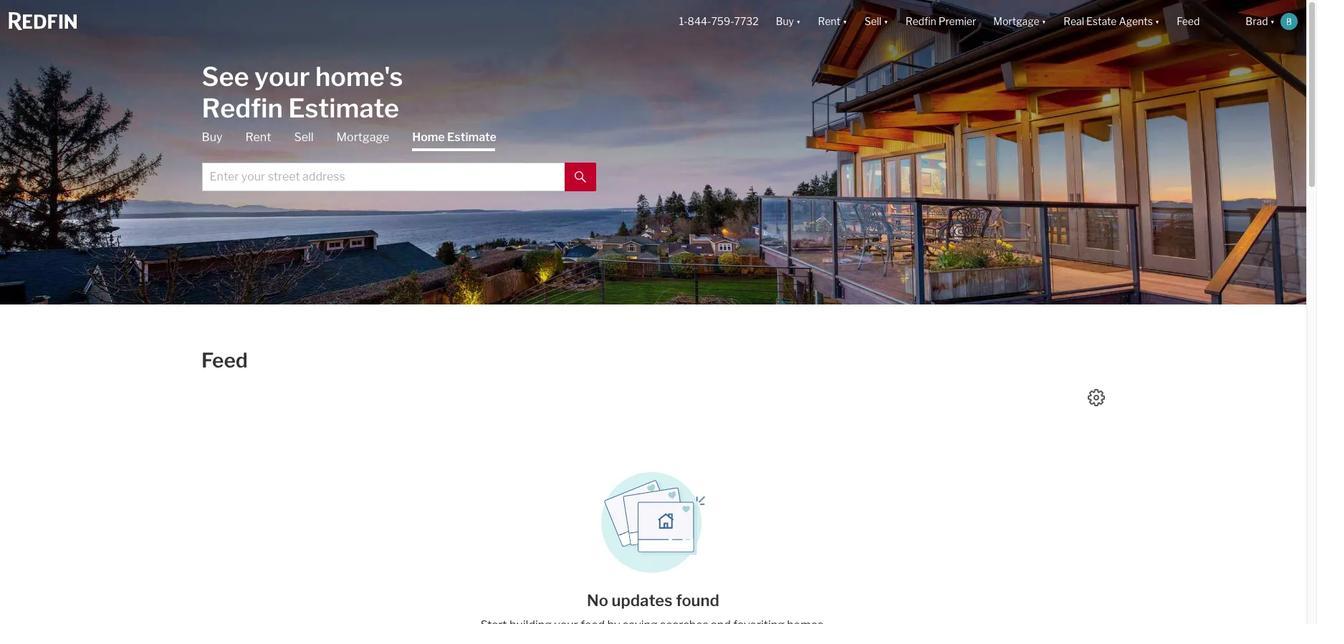 Task type: describe. For each thing, give the bounding box(es) containing it.
feed button
[[1168, 0, 1237, 43]]

mortgage ▾
[[993, 15, 1046, 27]]

▾ for brad ▾
[[1270, 15, 1275, 27]]

premier
[[939, 15, 976, 27]]

mortgage ▾ button
[[993, 0, 1046, 43]]

844-
[[688, 15, 711, 27]]

1 vertical spatial estimate
[[447, 130, 496, 144]]

real estate agents ▾
[[1063, 15, 1160, 27]]

rent ▾
[[818, 15, 847, 27]]

redfin premier button
[[897, 0, 985, 43]]

home estimate link
[[412, 129, 496, 151]]

estate
[[1086, 15, 1117, 27]]

see your home's redfin estimate
[[202, 61, 403, 124]]

1 vertical spatial feed
[[201, 348, 248, 373]]

sell for sell ▾
[[864, 15, 882, 27]]

agents
[[1119, 15, 1153, 27]]

rent for rent
[[245, 130, 271, 144]]

no updates found
[[587, 591, 719, 610]]

5 ▾ from the left
[[1155, 15, 1160, 27]]

mortgage ▾ button
[[985, 0, 1055, 43]]

buy ▾ button
[[776, 0, 801, 43]]

Enter your street address search field
[[202, 162, 564, 191]]

redfin inside see your home's redfin estimate
[[202, 92, 283, 124]]

real estate agents ▾ link
[[1063, 0, 1160, 43]]

submit search image
[[574, 171, 586, 183]]

▾ for buy ▾
[[796, 15, 801, 27]]

see
[[202, 61, 249, 92]]

feed inside button
[[1177, 15, 1200, 27]]

brad
[[1246, 15, 1268, 27]]

home
[[412, 130, 445, 144]]

no
[[587, 591, 608, 610]]



Task type: locate. For each thing, give the bounding box(es) containing it.
0 vertical spatial rent
[[818, 15, 840, 27]]

estimate
[[288, 92, 399, 124], [447, 130, 496, 144]]

buy
[[776, 15, 794, 27], [202, 130, 222, 144]]

mortgage inside dropdown button
[[993, 15, 1040, 27]]

buy inside dropdown button
[[776, 15, 794, 27]]

your
[[254, 61, 310, 92]]

buy right 7732
[[776, 15, 794, 27]]

feed
[[1177, 15, 1200, 27], [201, 348, 248, 373]]

sell down see your home's redfin estimate
[[294, 130, 314, 144]]

0 horizontal spatial sell
[[294, 130, 314, 144]]

0 vertical spatial feed
[[1177, 15, 1200, 27]]

0 vertical spatial buy
[[776, 15, 794, 27]]

0 horizontal spatial mortgage
[[337, 130, 389, 144]]

buy ▾
[[776, 15, 801, 27]]

mortgage link
[[337, 129, 389, 145]]

1-844-759-7732 link
[[679, 15, 759, 27]]

rent ▾ button
[[809, 0, 856, 43]]

1 horizontal spatial redfin
[[905, 15, 936, 27]]

0 vertical spatial estimate
[[288, 92, 399, 124]]

sell for sell
[[294, 130, 314, 144]]

updates
[[612, 591, 673, 610]]

mortgage for mortgage
[[337, 130, 389, 144]]

0 horizontal spatial buy
[[202, 130, 222, 144]]

sell inside dropdown button
[[864, 15, 882, 27]]

▾ right rent ▾
[[884, 15, 888, 27]]

1 horizontal spatial estimate
[[447, 130, 496, 144]]

mortgage
[[993, 15, 1040, 27], [337, 130, 389, 144]]

buy left rent link
[[202, 130, 222, 144]]

1 horizontal spatial mortgage
[[993, 15, 1040, 27]]

1 vertical spatial sell
[[294, 130, 314, 144]]

1-
[[679, 15, 688, 27]]

1 horizontal spatial feed
[[1177, 15, 1200, 27]]

1-844-759-7732
[[679, 15, 759, 27]]

1 vertical spatial buy
[[202, 130, 222, 144]]

rent for rent ▾
[[818, 15, 840, 27]]

mortgage left real
[[993, 15, 1040, 27]]

sell
[[864, 15, 882, 27], [294, 130, 314, 144]]

▾
[[796, 15, 801, 27], [843, 15, 847, 27], [884, 15, 888, 27], [1042, 15, 1046, 27], [1155, 15, 1160, 27], [1270, 15, 1275, 27]]

redfin up rent link
[[202, 92, 283, 124]]

0 horizontal spatial rent
[[245, 130, 271, 144]]

7732
[[734, 15, 759, 27]]

1 vertical spatial rent
[[245, 130, 271, 144]]

buy for buy
[[202, 130, 222, 144]]

0 vertical spatial redfin
[[905, 15, 936, 27]]

brad ▾
[[1246, 15, 1275, 27]]

real estate agents ▾ button
[[1055, 0, 1168, 43]]

mortgage up enter your street address search box
[[337, 130, 389, 144]]

▾ right 'agents'
[[1155, 15, 1160, 27]]

home estimate
[[412, 130, 496, 144]]

redfin inside the redfin premier button
[[905, 15, 936, 27]]

buy for buy ▾
[[776, 15, 794, 27]]

redfin
[[905, 15, 936, 27], [202, 92, 283, 124]]

estimate up mortgage link
[[288, 92, 399, 124]]

▾ left real
[[1042, 15, 1046, 27]]

0 vertical spatial mortgage
[[993, 15, 1040, 27]]

sell ▾ button
[[864, 0, 888, 43]]

0 horizontal spatial redfin
[[202, 92, 283, 124]]

rent ▾ button
[[818, 0, 847, 43]]

redfin left premier
[[905, 15, 936, 27]]

rent right the buy ▾
[[818, 15, 840, 27]]

user photo image
[[1280, 13, 1298, 30]]

1 vertical spatial mortgage
[[337, 130, 389, 144]]

found
[[676, 591, 719, 610]]

1 vertical spatial redfin
[[202, 92, 283, 124]]

4 ▾ from the left
[[1042, 15, 1046, 27]]

0 vertical spatial sell
[[864, 15, 882, 27]]

▾ for mortgage ▾
[[1042, 15, 1046, 27]]

mortgage for mortgage ▾
[[993, 15, 1040, 27]]

3 ▾ from the left
[[884, 15, 888, 27]]

sell ▾ button
[[856, 0, 897, 43]]

sell ▾
[[864, 15, 888, 27]]

redfin premier
[[905, 15, 976, 27]]

6 ▾ from the left
[[1270, 15, 1275, 27]]

2 ▾ from the left
[[843, 15, 847, 27]]

▾ left 'sell ▾'
[[843, 15, 847, 27]]

▾ for rent ▾
[[843, 15, 847, 27]]

buy ▾ button
[[767, 0, 809, 43]]

0 horizontal spatial feed
[[201, 348, 248, 373]]

rent left sell link
[[245, 130, 271, 144]]

▾ for sell ▾
[[884, 15, 888, 27]]

1 horizontal spatial rent
[[818, 15, 840, 27]]

1 horizontal spatial buy
[[776, 15, 794, 27]]

real
[[1063, 15, 1084, 27]]

759-
[[711, 15, 734, 27]]

rent link
[[245, 129, 271, 145]]

tab list containing buy
[[202, 129, 596, 191]]

sell right rent ▾
[[864, 15, 882, 27]]

buy link
[[202, 129, 222, 145]]

estimate right home on the left top of page
[[447, 130, 496, 144]]

tab list
[[202, 129, 596, 191]]

1 ▾ from the left
[[796, 15, 801, 27]]

1 horizontal spatial sell
[[864, 15, 882, 27]]

rent inside dropdown button
[[818, 15, 840, 27]]

▾ right brad
[[1270, 15, 1275, 27]]

home's
[[315, 61, 403, 92]]

sell link
[[294, 129, 314, 145]]

estimate inside see your home's redfin estimate
[[288, 92, 399, 124]]

rent
[[818, 15, 840, 27], [245, 130, 271, 144]]

▾ left rent ▾
[[796, 15, 801, 27]]

0 horizontal spatial estimate
[[288, 92, 399, 124]]



Task type: vqa. For each thing, say whether or not it's contained in the screenshot.
the & in Cask & Flask Liquors Liquor Store • 0.6 Miles
no



